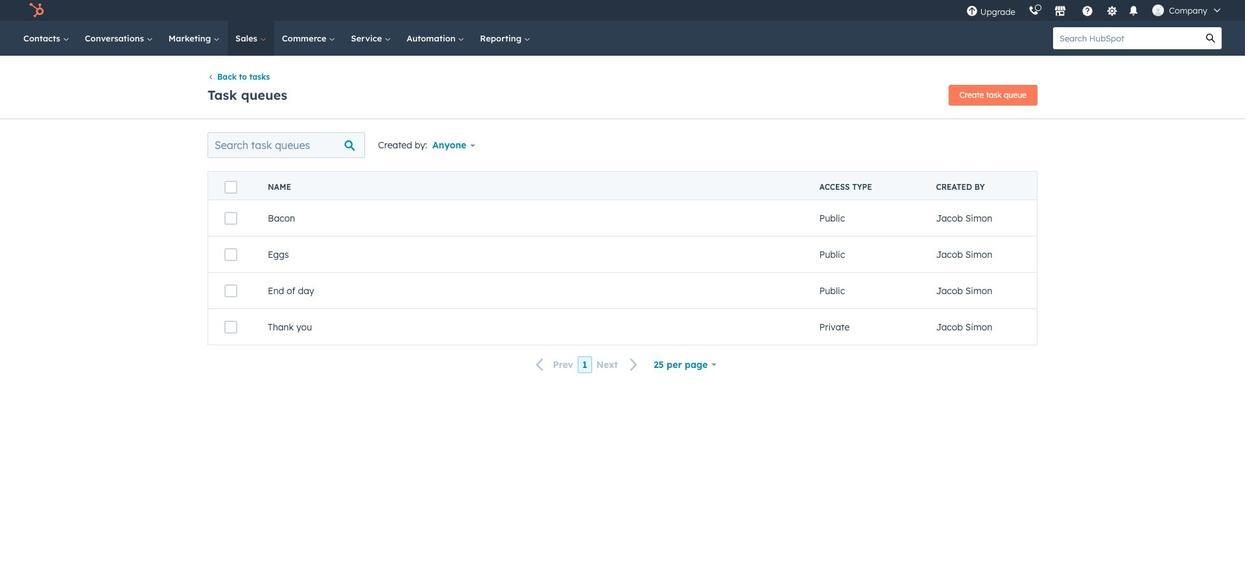Task type: vqa. For each thing, say whether or not it's contained in the screenshot.
HELP dropdown button at the right top of the page
no



Task type: locate. For each thing, give the bounding box(es) containing it.
menu
[[960, 0, 1230, 21]]

Search task queues search field
[[208, 133, 365, 159]]

banner
[[208, 81, 1038, 106]]



Task type: describe. For each thing, give the bounding box(es) containing it.
pagination navigation
[[529, 356, 646, 374]]

Search HubSpot search field
[[1054, 27, 1200, 49]]

jacob simon image
[[1153, 5, 1164, 16]]

marketplaces image
[[1055, 6, 1067, 18]]



